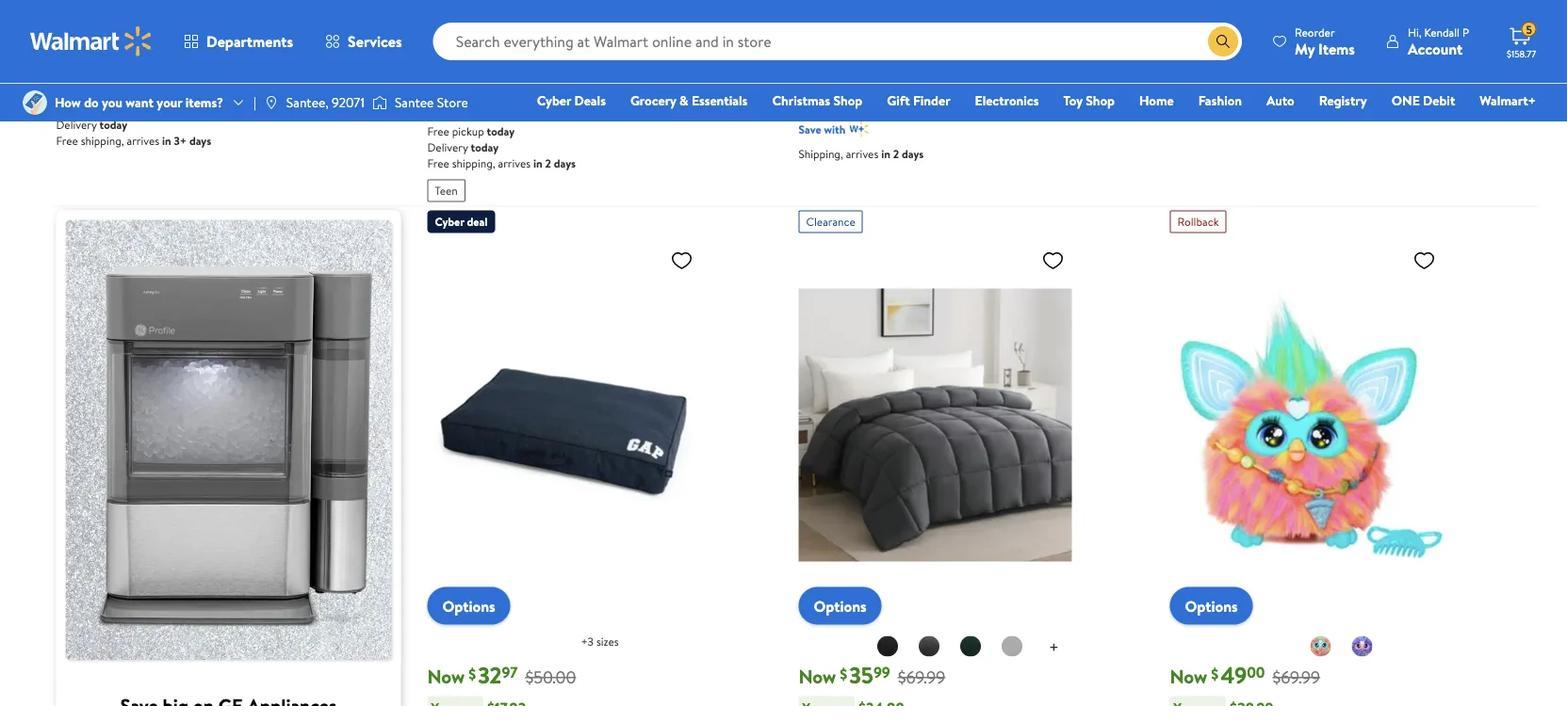 Task type: vqa. For each thing, say whether or not it's contained in the screenshot.
the 8
no



Task type: locate. For each thing, give the bounding box(es) containing it.
walmart image
[[30, 26, 153, 57]]

now inside now $ 35 99 $69.99
[[799, 664, 836, 690]]

3+ right fashion link
[[1265, 101, 1277, 117]]

with up do
[[81, 76, 103, 92]]

gray image
[[918, 636, 941, 658]]

with up shipping, arrives in 3+ days
[[1195, 76, 1217, 92]]

0 horizontal spatial $69.99
[[898, 666, 946, 690]]

0 horizontal spatial now
[[427, 664, 465, 690]]

1 horizontal spatial and
[[1253, 22, 1277, 42]]

save up how
[[56, 76, 79, 92]]

0 horizontal spatial walmart plus image
[[107, 75, 126, 93]]

0 vertical spatial pickup
[[81, 101, 113, 117]]

1 vertical spatial 3+
[[174, 133, 187, 149]]

2 shop from the left
[[1086, 91, 1115, 110]]

teen
[[435, 183, 458, 199]]

light gray image
[[1001, 636, 1024, 658]]

delivery down how
[[56, 117, 97, 133]]

3+
[[1265, 101, 1277, 117], [174, 133, 187, 149]]

$ left the 49
[[1211, 664, 1219, 684]]

options link up black image on the right bottom
[[799, 588, 882, 625]]

walmart plus image down 28095
[[107, 75, 126, 93]]

delivery up the teen
[[427, 140, 468, 156]]

save with down christmas shop
[[799, 121, 846, 137]]

pack
[[1048, 22, 1079, 42]]

free down santee store
[[427, 124, 449, 140]]

options link up 32
[[427, 588, 511, 625]]

save down the christmas shop link
[[799, 121, 821, 137]]

1 horizontal spatial walmart plus image
[[478, 97, 497, 116]]

now $ 35 99 $69.99
[[799, 660, 946, 692]]

1 horizontal spatial options
[[814, 596, 867, 617]]

shipping, inside free pickup today delivery today free shipping, arrives in 3+ days
[[81, 133, 124, 149]]

1 vertical spatial shipping,
[[799, 146, 843, 162]]

now left 35
[[799, 664, 836, 690]]

now left 32
[[427, 664, 465, 690]]

$ left 35
[[840, 664, 848, 684]]

3 now from the left
[[1170, 664, 1208, 690]]

1 vertical spatial delivery
[[427, 140, 468, 156]]

$69.99 down the gray "image"
[[898, 666, 946, 690]]

with for crocs men's and women's unisex baya clog sandals
[[1195, 76, 1217, 92]]

 image right the |
[[264, 95, 279, 110]]

shop for christmas shop
[[834, 91, 863, 110]]

save
[[56, 76, 79, 92], [1170, 76, 1193, 92], [427, 99, 450, 115], [799, 121, 821, 137]]

1 vertical spatial pickup
[[452, 124, 484, 140]]

$
[[469, 664, 476, 684], [840, 664, 848, 684], [1211, 664, 1219, 684]]

shipping, down you
[[81, 133, 124, 149]]

shipping,
[[1170, 101, 1215, 117], [799, 146, 843, 162]]

-
[[605, 22, 611, 42], [1082, 22, 1088, 42], [997, 44, 1003, 65], [1115, 44, 1121, 65]]

arrives down 584
[[498, 156, 531, 172]]

1 horizontal spatial shipping,
[[452, 156, 495, 172]]

1 horizontal spatial now
[[799, 664, 836, 690]]

1 vertical spatial toy
[[1064, 91, 1083, 110]]

2 horizontal spatial options
[[1185, 596, 1238, 617]]

|
[[254, 93, 256, 112]]

1 options from the left
[[442, 596, 495, 617]]

shop for toy shop
[[1086, 91, 1115, 110]]

toy shop
[[1064, 91, 1115, 110]]

and down assorted
[[834, 67, 858, 88]]

0 horizontal spatial 5
[[504, 22, 513, 42]]

apple airpods with charging case (2nd generation)
[[56, 22, 394, 42]]

 image left how
[[23, 90, 47, 115]]

with left walmart plus image
[[824, 121, 846, 137]]

1 vertical spatial and
[[834, 67, 858, 88]]

save with down clear search field text icon
[[1170, 76, 1217, 92]]

5 left disc
[[504, 22, 513, 42]]

you
[[102, 93, 122, 112]]

now $ 32 97 $50.00
[[427, 660, 576, 692]]

save for squishmallow 5" plush mystery box, 5-pack - assorted set of various styles - official kellytoy - cute and soft squishy stuffed animal toy
[[799, 121, 821, 137]]

crocs
[[1170, 22, 1208, 42]]

delivery inside free pickup today delivery today free shipping, arrives in 3+ days
[[56, 117, 97, 133]]

with
[[152, 22, 180, 42], [81, 76, 103, 92], [1195, 76, 1217, 92], [453, 99, 474, 115], [824, 121, 846, 137]]

walmart plus image for airpods
[[107, 75, 126, 93]]

animal
[[998, 67, 1042, 88]]

2 down gift
[[893, 146, 899, 162]]

1 horizontal spatial cyber
[[537, 91, 571, 110]]

santee store
[[395, 93, 468, 112]]

christmas shop
[[772, 91, 863, 110]]

2 $ from the left
[[840, 664, 848, 684]]

(2nd
[[282, 22, 312, 42]]

49
[[1221, 660, 1247, 692]]

options up 35
[[814, 596, 867, 617]]

1 horizontal spatial options link
[[799, 588, 882, 625]]

00
[[1247, 663, 1265, 684]]

options link for 32
[[427, 588, 511, 625]]

save left the fashion
[[1170, 76, 1193, 92]]

1 horizontal spatial shipping,
[[1170, 101, 1215, 117]]

2 horizontal spatial  image
[[372, 93, 387, 112]]

electronics link
[[967, 90, 1048, 111]]

 image for santee store
[[372, 93, 387, 112]]

1 horizontal spatial $
[[840, 664, 848, 684]]

furby coral plush interactive toys for 6 year old girls & boys & up image
[[1170, 241, 1443, 610]]

days inside free pickup today delivery today free shipping, arrives in 3+ days
[[189, 133, 211, 149]]

$ inside now $ 35 99 $69.99
[[840, 664, 848, 684]]

0 horizontal spatial options
[[442, 596, 495, 617]]

0 vertical spatial toy
[[1046, 67, 1068, 88]]

0 horizontal spatial options link
[[427, 588, 511, 625]]

days
[[1280, 101, 1302, 117], [189, 133, 211, 149], [902, 146, 924, 162], [554, 156, 576, 172]]

3 options from the left
[[1185, 596, 1238, 617]]

0 horizontal spatial $
[[469, 664, 476, 684]]

free pickup today delivery today free shipping, arrives in 3+ days
[[56, 101, 211, 149]]

save with for squishmallow 5" plush mystery box, 5-pack - assorted set of various styles - official kellytoy - cute and soft squishy stuffed animal toy
[[799, 121, 846, 137]]

5 inside playstation 5 disc console - marvel's spider-man 2 bundle
[[504, 22, 513, 42]]

with for squishmallow 5" plush mystery box, 5-pack - assorted set of various styles - official kellytoy - cute and soft squishy stuffed animal toy
[[824, 121, 846, 137]]

0 horizontal spatial cyber
[[435, 214, 464, 230]]

walmart plus image
[[849, 120, 868, 139]]

man
[[718, 22, 746, 42]]

1 horizontal spatial shop
[[1086, 91, 1115, 110]]

$ inside now $ 32 97 $50.00
[[469, 664, 476, 684]]

in inside free pickup today delivery today free shipping, arrives in 3+ days
[[162, 133, 171, 149]]

now inside now $ 32 97 $50.00
[[427, 664, 465, 690]]

0 vertical spatial delivery
[[56, 117, 97, 133]]

santee
[[395, 93, 434, 112]]

13262
[[1230, 51, 1259, 67]]

cyber left deals
[[537, 91, 571, 110]]

walmart plus image up shipping, arrives in 3+ days
[[1221, 75, 1240, 93]]

shipping, arrives in 3+ days
[[1170, 101, 1302, 117]]

 image
[[23, 90, 47, 115], [372, 93, 387, 112], [264, 95, 279, 110]]

0 horizontal spatial delivery
[[56, 117, 97, 133]]

0 horizontal spatial  image
[[23, 90, 47, 115]]

pickup inside free pickup today delivery today free shipping, arrives in 2 days
[[452, 124, 484, 140]]

options for 32
[[442, 596, 495, 617]]

registry link
[[1311, 90, 1376, 111]]

days down 'cyber deals' link
[[554, 156, 576, 172]]

0 horizontal spatial and
[[834, 67, 858, 88]]

days down "items?"
[[189, 133, 211, 149]]

sizes
[[596, 634, 619, 650]]

arrives left "auto"
[[1217, 101, 1250, 117]]

case
[[247, 22, 278, 42]]

 image right 92071 on the left top of the page
[[372, 93, 387, 112]]

save with up how
[[56, 76, 103, 92]]

now
[[427, 664, 465, 690], [799, 664, 836, 690], [1170, 664, 1208, 690]]

add to favorites list, gap small denim logo flat dog bed, organic cotton cover with zipper closure, dark blue image
[[671, 248, 693, 272]]

options link for 35
[[799, 588, 882, 625]]

2 down cyber deals
[[545, 156, 551, 172]]

0 horizontal spatial shop
[[834, 91, 863, 110]]

2 $69.99 from the left
[[1273, 666, 1320, 690]]

0 horizontal spatial 2
[[545, 156, 551, 172]]

2 right 'man'
[[750, 22, 758, 42]]

shipping, up the teen
[[452, 156, 495, 172]]

walmart plus image
[[107, 75, 126, 93], [1221, 75, 1240, 93], [478, 97, 497, 116]]

shop down kellytoy
[[1086, 91, 1115, 110]]

fashion
[[1198, 91, 1242, 110]]

0 vertical spatial cyber
[[537, 91, 571, 110]]

$69.99 inside now $ 35 99 $69.99
[[898, 666, 946, 690]]

2 horizontal spatial $
[[1211, 664, 1219, 684]]

+ button
[[1034, 633, 1074, 663]]

1 horizontal spatial pickup
[[452, 124, 484, 140]]

hi,
[[1408, 24, 1422, 40]]

$ for 32
[[469, 664, 476, 684]]

walmart plus image down 584
[[478, 97, 497, 116]]

plush
[[907, 22, 942, 42]]

1 horizontal spatial 2
[[750, 22, 758, 42]]

options up the 49
[[1185, 596, 1238, 617]]

0 horizontal spatial shipping,
[[799, 146, 843, 162]]

shipping, arrives in 2 days
[[799, 146, 924, 162]]

$69.99 down coral image
[[1273, 666, 1320, 690]]

5
[[1526, 21, 1532, 37], [504, 22, 513, 42]]

pickup
[[81, 101, 113, 117], [452, 124, 484, 140]]

my
[[1295, 38, 1315, 59]]

your
[[157, 93, 182, 112]]

save for crocs men's and women's unisex baya clog sandals
[[1170, 76, 1193, 92]]

store
[[437, 93, 468, 112]]

cyber left deal
[[435, 214, 464, 230]]

3 $ from the left
[[1211, 664, 1219, 684]]

2 horizontal spatial walmart plus image
[[1221, 75, 1240, 93]]

2 options from the left
[[814, 596, 867, 617]]

playstation
[[427, 22, 501, 42]]

save with down bundle
[[427, 99, 474, 115]]

shipping,
[[81, 133, 124, 149], [452, 156, 495, 172]]

departments button
[[168, 19, 309, 64]]

$ inside now $ 49 00 $69.99
[[1211, 664, 1219, 684]]

and up 13262
[[1253, 22, 1277, 42]]

pickup inside free pickup today delivery today free shipping, arrives in 3+ days
[[81, 101, 113, 117]]

options link up the 49
[[1170, 588, 1253, 625]]

serwall luxury solid down alternative machine washable gray comforters, twin image
[[799, 241, 1072, 610]]

0 horizontal spatial 3+
[[174, 133, 187, 149]]

5"
[[890, 22, 903, 42]]

0 horizontal spatial shipping,
[[81, 133, 124, 149]]

save down bundle
[[427, 99, 450, 115]]

0 horizontal spatial pickup
[[81, 101, 113, 117]]

0 vertical spatial 3+
[[1265, 101, 1277, 117]]

shipping, for squishmallow 5" plush mystery box, 5-pack - assorted set of various styles - official kellytoy - cute and soft squishy stuffed animal toy
[[799, 146, 843, 162]]

3+ down your
[[174, 133, 187, 149]]

2 inside playstation 5 disc console - marvel's spider-man 2 bundle
[[750, 22, 758, 42]]

28095
[[116, 51, 148, 67]]

$69.99 for 49
[[1273, 666, 1320, 690]]

with right airpods
[[152, 22, 180, 42]]

add to favorites list, furby coral plush interactive toys for 6 year old girls & boys & up image
[[1413, 248, 1436, 272]]

pickup for apple airpods with charging case (2nd generation)
[[81, 101, 113, 117]]

2 now from the left
[[799, 664, 836, 690]]

1 vertical spatial cyber
[[435, 214, 464, 230]]

save with
[[56, 76, 103, 92], [1170, 76, 1217, 92], [427, 99, 474, 115], [799, 121, 846, 137]]

in down your
[[162, 133, 171, 149]]

squishmallow
[[799, 22, 886, 42]]

gift
[[887, 91, 910, 110]]

gap small denim logo flat dog bed, organic cotton cover with zipper closure, dark blue image
[[427, 241, 701, 610]]

shipping, inside free pickup today delivery today free shipping, arrives in 2 days
[[452, 156, 495, 172]]

add to favorites list, serwall luxury solid down alternative machine washable gray comforters, twin image
[[1042, 248, 1065, 272]]

one
[[1392, 91, 1420, 110]]

with right santee
[[453, 99, 474, 115]]

do
[[84, 93, 99, 112]]

 image for how do you want your items?
[[23, 90, 47, 115]]

shop
[[834, 91, 863, 110], [1086, 91, 1115, 110]]

walmart plus image for men's
[[1221, 75, 1240, 93]]

now left the 49
[[1170, 664, 1208, 690]]

3 options link from the left
[[1170, 588, 1253, 625]]

- right styles
[[997, 44, 1003, 65]]

want
[[126, 93, 154, 112]]

toy inside squishmallow 5" plush mystery box, 5-pack - assorted set of various styles - official kellytoy - cute and soft squishy stuffed animal toy
[[1046, 67, 1068, 88]]

1 options link from the left
[[427, 588, 511, 625]]

toy down official
[[1046, 67, 1068, 88]]

0 vertical spatial and
[[1253, 22, 1277, 42]]

playstation 5 disc console - marvel's spider-man 2 bundle
[[427, 22, 758, 65]]

options link
[[427, 588, 511, 625], [799, 588, 882, 625], [1170, 588, 1253, 625]]

$ for 49
[[1211, 664, 1219, 684]]

$69.99 inside now $ 49 00 $69.99
[[1273, 666, 1320, 690]]

1 horizontal spatial $69.99
[[1273, 666, 1320, 690]]

options up 32
[[442, 596, 495, 617]]

airpods
[[98, 22, 148, 42]]

1 shop from the left
[[834, 91, 863, 110]]

1 horizontal spatial delivery
[[427, 140, 468, 156]]

99
[[874, 663, 890, 684]]

days inside free pickup today delivery today free shipping, arrives in 2 days
[[554, 156, 576, 172]]

in
[[1253, 101, 1262, 117], [162, 133, 171, 149], [881, 146, 890, 162], [533, 156, 543, 172]]

items
[[1319, 38, 1355, 59]]

2 horizontal spatial options link
[[1170, 588, 1253, 625]]

now for 32
[[427, 664, 465, 690]]

options for 35
[[814, 596, 867, 617]]

$ left 32
[[469, 664, 476, 684]]

arrives down want
[[127, 133, 159, 149]]

in down cyber deals
[[533, 156, 543, 172]]

free down how
[[56, 133, 78, 149]]

toy down kellytoy
[[1064, 91, 1083, 110]]

arrives
[[1217, 101, 1250, 117], [127, 133, 159, 149], [846, 146, 879, 162], [498, 156, 531, 172]]

now for 35
[[799, 664, 836, 690]]

shop up walmart plus image
[[834, 91, 863, 110]]

delivery inside free pickup today delivery today free shipping, arrives in 2 days
[[427, 140, 468, 156]]

various
[[904, 44, 952, 65]]

0 vertical spatial shipping,
[[1170, 101, 1215, 117]]

save with for apple airpods with charging case (2nd generation)
[[56, 76, 103, 92]]

women's
[[1280, 22, 1339, 42]]

2 options link from the left
[[799, 588, 882, 625]]

in inside free pickup today delivery today free shipping, arrives in 2 days
[[533, 156, 543, 172]]

1 $ from the left
[[469, 664, 476, 684]]

box,
[[1002, 22, 1030, 42]]

now inside now $ 49 00 $69.99
[[1170, 664, 1208, 690]]

0 vertical spatial shipping,
[[81, 133, 124, 149]]

5 up $158.77
[[1526, 21, 1532, 37]]

marvel's
[[614, 22, 668, 42]]

gift finder link
[[879, 90, 959, 111]]

1 horizontal spatial 5
[[1526, 21, 1532, 37]]

&
[[680, 91, 689, 110]]

- right the console
[[605, 22, 611, 42]]

1 vertical spatial shipping,
[[452, 156, 495, 172]]

apple
[[56, 22, 94, 42]]

1 now from the left
[[427, 664, 465, 690]]

2 horizontal spatial now
[[1170, 664, 1208, 690]]

walmart+
[[1480, 91, 1536, 110]]

1 horizontal spatial  image
[[264, 95, 279, 110]]

departments
[[206, 31, 293, 52]]

1 $69.99 from the left
[[898, 666, 946, 690]]

green image
[[960, 636, 982, 658]]



Task type: describe. For each thing, give the bounding box(es) containing it.
finder
[[913, 91, 951, 110]]

kellytoy
[[1059, 44, 1112, 65]]

free left do
[[56, 101, 78, 117]]

+3 sizes
[[581, 634, 619, 650]]

grocery & essentials
[[630, 91, 748, 110]]

stuffed
[[945, 67, 994, 88]]

clog
[[1424, 22, 1455, 42]]

auto link
[[1258, 90, 1303, 111]]

services
[[348, 31, 402, 52]]

black image
[[877, 636, 899, 658]]

set
[[861, 44, 882, 65]]

reorder my items
[[1295, 24, 1355, 59]]

1 horizontal spatial 3+
[[1265, 101, 1277, 117]]

santee,
[[286, 93, 329, 112]]

free up the teen
[[427, 156, 449, 172]]

now for 49
[[1170, 664, 1208, 690]]

how
[[55, 93, 81, 112]]

days left registry
[[1280, 101, 1302, 117]]

one debit link
[[1383, 90, 1464, 111]]

of
[[886, 44, 900, 65]]

now $ 49 00 $69.99
[[1170, 660, 1320, 692]]

soft
[[861, 67, 889, 88]]

shipping, for playstation 5 disc console - marvel's spider-man 2 bundle
[[452, 156, 495, 172]]

with for playstation 5 disc console - marvel's spider-man 2 bundle
[[453, 99, 474, 115]]

toy shop link
[[1055, 90, 1123, 111]]

options for 49
[[1185, 596, 1238, 617]]

Walmart Site-Wide search field
[[433, 23, 1242, 60]]

crocs men's and women's unisex baya clog sandals
[[1170, 22, 1507, 42]]

+
[[1049, 636, 1059, 659]]

arrives inside free pickup today delivery today free shipping, arrives in 2 days
[[498, 156, 531, 172]]

search icon image
[[1216, 34, 1231, 49]]

3+ inside free pickup today delivery today free shipping, arrives in 3+ days
[[174, 133, 187, 149]]

kendall
[[1424, 24, 1460, 40]]

unisex
[[1343, 22, 1386, 42]]

and inside squishmallow 5" plush mystery box, 5-pack - assorted set of various styles - official kellytoy - cute and soft squishy stuffed animal toy
[[834, 67, 858, 88]]

grocery & essentials link
[[622, 90, 756, 111]]

reorder
[[1295, 24, 1335, 40]]

men's
[[1212, 22, 1250, 42]]

options link for 49
[[1170, 588, 1253, 625]]

santee, 92071
[[286, 93, 365, 112]]

save with for playstation 5 disc console - marvel's spider-man 2 bundle
[[427, 99, 474, 115]]

- right pack
[[1082, 22, 1088, 42]]

auto
[[1267, 91, 1295, 110]]

coral image
[[1310, 636, 1332, 658]]

console
[[548, 22, 601, 42]]

cyber deals link
[[529, 90, 614, 111]]

baya
[[1389, 22, 1420, 42]]

days down gift finder on the top right of page
[[902, 146, 924, 162]]

 image for santee, 92071
[[264, 95, 279, 110]]

generation)
[[315, 22, 394, 42]]

delivery for playstation 5 disc console - marvel's spider-man 2 bundle
[[427, 140, 468, 156]]

arrives down walmart plus image
[[846, 146, 879, 162]]

sandals
[[1458, 22, 1507, 42]]

assorted
[[799, 44, 857, 65]]

in left "auto"
[[1253, 101, 1262, 117]]

- right kellytoy
[[1115, 44, 1121, 65]]

purple image
[[1351, 636, 1374, 658]]

rollback
[[1178, 214, 1219, 230]]

92071
[[332, 93, 365, 112]]

shipping, for apple airpods with charging case (2nd generation)
[[81, 133, 124, 149]]

97
[[502, 663, 518, 684]]

$ for 35
[[840, 664, 848, 684]]

in down gift
[[881, 146, 890, 162]]

gift finder
[[887, 91, 951, 110]]

home
[[1139, 91, 1174, 110]]

christmas shop link
[[764, 90, 871, 111]]

pickup for playstation 5 disc console - marvel's spider-man 2 bundle
[[452, 124, 484, 140]]

arrives inside free pickup today delivery today free shipping, arrives in 3+ days
[[127, 133, 159, 149]]

account
[[1408, 38, 1463, 59]]

how do you want your items?
[[55, 93, 223, 112]]

5-
[[1034, 22, 1048, 42]]

cyber for cyber deals
[[537, 91, 571, 110]]

ge image
[[56, 211, 401, 670]]

shipping, for crocs men's and women's unisex baya clog sandals
[[1170, 101, 1215, 117]]

cyber deals
[[537, 91, 606, 110]]

styles
[[955, 44, 994, 65]]

fashion link
[[1190, 90, 1251, 111]]

p
[[1463, 24, 1469, 40]]

- inside playstation 5 disc console - marvel's spider-man 2 bundle
[[605, 22, 611, 42]]

cute
[[799, 67, 831, 88]]

save for apple airpods with charging case (2nd generation)
[[56, 76, 79, 92]]

walmart+ link
[[1472, 90, 1545, 111]]

christmas
[[772, 91, 830, 110]]

items?
[[185, 93, 223, 112]]

delivery for apple airpods with charging case (2nd generation)
[[56, 117, 97, 133]]

+3
[[581, 634, 594, 650]]

electronics
[[975, 91, 1039, 110]]

$50.00
[[525, 666, 576, 690]]

bundle
[[427, 44, 472, 65]]

cyber for cyber deal
[[435, 214, 464, 230]]

home link
[[1131, 90, 1182, 111]]

Search search field
[[433, 23, 1242, 60]]

61
[[859, 96, 869, 112]]

clearance
[[806, 214, 856, 230]]

services button
[[309, 19, 418, 64]]

with for apple airpods with charging case (2nd generation)
[[81, 76, 103, 92]]

2 horizontal spatial 2
[[893, 146, 899, 162]]

deals
[[574, 91, 606, 110]]

clear search field text image
[[1186, 34, 1201, 49]]

$158.77
[[1507, 47, 1537, 60]]

$69.99 for 35
[[898, 666, 946, 690]]

debit
[[1423, 91, 1455, 110]]

grocery
[[630, 91, 676, 110]]

save for playstation 5 disc console - marvel's spider-man 2 bundle
[[427, 99, 450, 115]]

disc
[[516, 22, 544, 42]]

save with for crocs men's and women's unisex baya clog sandals
[[1170, 76, 1217, 92]]

walmart plus image for 5
[[478, 97, 497, 116]]

584
[[488, 74, 507, 90]]

35
[[849, 660, 874, 692]]

official
[[1007, 44, 1056, 65]]

2 inside free pickup today delivery today free shipping, arrives in 2 days
[[545, 156, 551, 172]]

squishy
[[893, 67, 942, 88]]

32
[[478, 660, 502, 692]]



